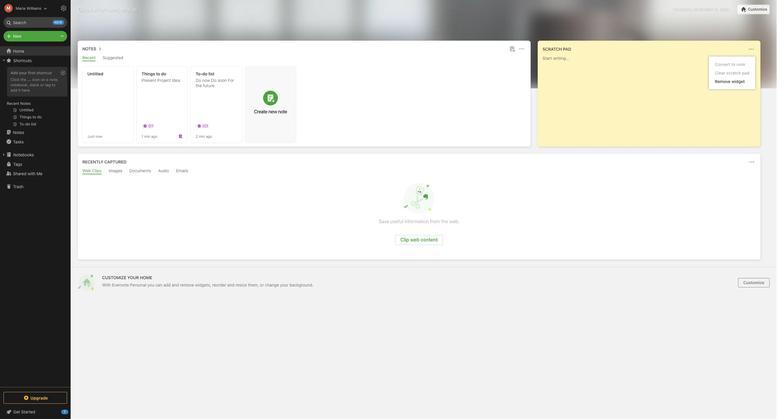Task type: describe. For each thing, give the bounding box(es) containing it.
new search field
[[8, 17, 64, 28]]

afternoon,
[[93, 6, 120, 13]]

new inside 'new' search box
[[54, 20, 62, 24]]

remove widget link
[[710, 77, 756, 86]]

williams
[[27, 6, 41, 10]]

tab list for recently captured
[[79, 168, 760, 174]]

shared with me
[[13, 171, 43, 176]]

do inside to-do list do now do soon for the future
[[203, 71, 208, 76]]

1 do from the left
[[196, 78, 201, 83]]

notebooks
[[13, 152, 34, 157]]

create new note button
[[245, 67, 296, 143]]

2023
[[720, 7, 729, 11]]

recently captured button
[[81, 159, 127, 166]]

notebooks link
[[0, 150, 70, 159]]

documents
[[130, 168, 151, 173]]

change
[[265, 283, 279, 288]]

customize your home with evernote personal you can add and remove widgets, reorder and resize them, or change your background.
[[102, 275, 314, 288]]

for
[[228, 78, 234, 83]]

customize
[[102, 275, 126, 280]]

icon on a note, notebook, stack or tag to add it here.
[[11, 77, 59, 92]]

you
[[148, 283, 155, 288]]

0 vertical spatial customize
[[749, 7, 768, 11]]

do inside things to do present project idea
[[161, 71, 166, 76]]

your inside customize your home with evernote personal you can add and remove widgets, reorder and resize them, or change your background.
[[280, 283, 289, 288]]

emails
[[176, 168, 189, 173]]

recent for recent
[[82, 55, 96, 60]]

them,
[[248, 283, 259, 288]]

1 and from the left
[[172, 283, 179, 288]]

things to do present project idea
[[142, 71, 180, 83]]

clear scratch pad link
[[710, 69, 756, 77]]

notes button
[[81, 45, 103, 52]]

shared
[[13, 171, 26, 176]]

the inside to-do list do now do soon for the future
[[196, 83, 202, 88]]

save
[[379, 219, 390, 224]]

recently captured
[[82, 159, 127, 164]]

scratch pad
[[543, 47, 572, 52]]

clip web content button
[[396, 235, 443, 245]]

maria
[[16, 6, 25, 10]]

background.
[[290, 283, 314, 288]]

0 horizontal spatial your
[[19, 70, 27, 75]]

first
[[28, 70, 35, 75]]

to-
[[196, 71, 203, 76]]

web.
[[450, 219, 460, 224]]

to for convert
[[732, 62, 736, 67]]

images
[[109, 168, 122, 173]]

remove
[[716, 79, 731, 84]]

pad
[[743, 70, 750, 75]]

home
[[13, 48, 24, 53]]

november
[[694, 7, 713, 11]]

web clips tab panel
[[78, 174, 761, 260]]

stack
[[30, 82, 39, 87]]

useful
[[391, 219, 404, 224]]

to for things
[[156, 71, 160, 76]]

clear scratch pad
[[716, 70, 750, 75]]

get started
[[13, 410, 35, 415]]

shortcut
[[36, 70, 52, 75]]

to-do list do now do soon for the future
[[196, 71, 234, 88]]

Start writing… text field
[[543, 56, 761, 142]]

min for 1
[[144, 134, 150, 139]]

or inside customize your home with evernote personal you can add and remove widgets, reorder and resize them, or change your background.
[[260, 283, 264, 288]]

...
[[27, 77, 31, 82]]

shortcuts
[[13, 58, 32, 63]]

min for 2
[[199, 134, 205, 139]]

audio tab
[[158, 168, 169, 174]]

convert to note
[[716, 62, 746, 67]]

settings image
[[60, 5, 67, 12]]

tags
[[13, 162, 22, 167]]

16,
[[714, 7, 719, 11]]

to inside icon on a note, notebook, stack or tag to add it here.
[[52, 82, 55, 87]]

note for convert to note
[[737, 62, 746, 67]]

recent for recent notes
[[7, 101, 19, 106]]

2
[[196, 134, 198, 139]]

evernote
[[112, 283, 129, 288]]

ago for 2 min ago
[[206, 134, 212, 139]]

Help and Learning task checklist field
[[0, 407, 71, 417]]

me
[[37, 171, 43, 176]]

Account field
[[0, 2, 47, 14]]

resize
[[236, 283, 247, 288]]

tab list for notes
[[79, 55, 530, 61]]

save useful information from the web.
[[379, 219, 460, 224]]

notes inside "group"
[[20, 101, 31, 106]]

good
[[78, 6, 92, 13]]

recent tab
[[82, 55, 96, 61]]

2 do from the left
[[211, 78, 217, 83]]

notes inside button
[[82, 46, 96, 51]]

audio
[[158, 168, 169, 173]]

clear
[[716, 70, 726, 75]]

2 min ago
[[196, 134, 212, 139]]

more actions field for recently captured
[[748, 158, 757, 166]]

list
[[209, 71, 215, 76]]

tag
[[45, 82, 51, 87]]

your
[[127, 275, 139, 280]]

good afternoon, maria!
[[78, 6, 137, 13]]

recent tab panel
[[78, 61, 531, 147]]

more actions image
[[519, 45, 526, 52]]

more actions image for scratch pad
[[749, 46, 756, 53]]



Task type: vqa. For each thing, say whether or not it's contained in the screenshot.
"search field" in the main element
no



Task type: locate. For each thing, give the bounding box(es) containing it.
min right "2"
[[199, 134, 205, 139]]

1 horizontal spatial min
[[199, 134, 205, 139]]

do
[[161, 71, 166, 76], [203, 71, 208, 76]]

add inside customize your home with evernote personal you can add and remove widgets, reorder and resize them, or change your background.
[[164, 283, 171, 288]]

0 vertical spatial notes
[[82, 46, 96, 51]]

do down list
[[211, 78, 217, 83]]

ago for 1 min ago
[[151, 134, 158, 139]]

0 horizontal spatial add
[[11, 88, 17, 92]]

add
[[11, 70, 18, 75]]

notes link
[[0, 128, 70, 137]]

now up "future"
[[202, 78, 210, 83]]

0/1
[[148, 124, 153, 128]]

tree containing home
[[0, 46, 71, 387]]

note,
[[49, 77, 59, 82]]

notes up recent tab
[[82, 46, 96, 51]]

thursday,
[[673, 7, 693, 11]]

1 horizontal spatial recent
[[82, 55, 96, 60]]

widget
[[732, 79, 746, 84]]

tab list containing recent
[[79, 55, 530, 61]]

personal
[[130, 283, 147, 288]]

notes
[[82, 46, 96, 51], [20, 101, 31, 106], [13, 130, 24, 135]]

clips
[[92, 168, 102, 173]]

note
[[737, 62, 746, 67], [278, 109, 287, 114]]

1 horizontal spatial your
[[280, 283, 289, 288]]

suggested
[[103, 55, 123, 60]]

new down the settings icon
[[54, 20, 62, 24]]

1 do from the left
[[161, 71, 166, 76]]

0 vertical spatial more actions image
[[749, 46, 756, 53]]

1 vertical spatial customize button
[[739, 278, 770, 288]]

the left "future"
[[196, 83, 202, 88]]

remove widget
[[716, 79, 746, 84]]

it
[[18, 88, 21, 92]]

dropdown list menu
[[710, 60, 756, 86]]

tab list containing web clips
[[79, 168, 760, 174]]

1 vertical spatial customize
[[744, 280, 765, 285]]

0 vertical spatial note
[[737, 62, 746, 67]]

add inside icon on a note, notebook, stack or tag to add it here.
[[11, 88, 17, 92]]

with
[[28, 171, 36, 176]]

1 tab list from the top
[[79, 55, 530, 61]]

0 vertical spatial new
[[54, 20, 62, 24]]

customize button
[[738, 5, 770, 14], [739, 278, 770, 288]]

0 horizontal spatial note
[[278, 109, 287, 114]]

recent inside "group"
[[7, 101, 19, 106]]

shared with me link
[[0, 169, 70, 178]]

0 horizontal spatial recent
[[7, 101, 19, 106]]

now inside to-do list do now do soon for the future
[[202, 78, 210, 83]]

ago down 0/3
[[206, 134, 212, 139]]

1 horizontal spatial note
[[737, 62, 746, 67]]

upgrade button
[[4, 392, 67, 404]]

information
[[405, 219, 429, 224]]

1 vertical spatial the
[[196, 83, 202, 88]]

min right 1
[[144, 134, 150, 139]]

2 do from the left
[[203, 71, 208, 76]]

do down to-
[[196, 78, 201, 83]]

0 horizontal spatial do
[[161, 71, 166, 76]]

suggested tab
[[103, 55, 123, 61]]

1 horizontal spatial do
[[203, 71, 208, 76]]

now right just
[[96, 134, 102, 139]]

1 horizontal spatial add
[[164, 283, 171, 288]]

0 vertical spatial your
[[19, 70, 27, 75]]

0 horizontal spatial now
[[96, 134, 102, 139]]

0 horizontal spatial and
[[172, 283, 179, 288]]

maria!
[[121, 6, 137, 13]]

More actions field
[[518, 45, 526, 53], [748, 45, 756, 53], [748, 158, 757, 166]]

thursday, november 16, 2023
[[673, 7, 729, 11]]

tree
[[0, 46, 71, 387]]

more actions image for recently captured
[[749, 159, 756, 166]]

your up click the ...
[[19, 70, 27, 75]]

convert to note link
[[710, 60, 756, 69]]

or down on
[[40, 82, 44, 87]]

tags button
[[0, 159, 70, 169]]

emails tab
[[176, 168, 189, 174]]

1 horizontal spatial do
[[211, 78, 217, 83]]

reorder
[[213, 283, 226, 288]]

soon
[[218, 78, 227, 83]]

more actions image
[[749, 46, 756, 53], [749, 159, 756, 166]]

2 vertical spatial the
[[442, 219, 449, 224]]

0 vertical spatial the
[[20, 77, 26, 82]]

0 vertical spatial or
[[40, 82, 44, 87]]

home
[[140, 275, 152, 280]]

captured
[[104, 159, 127, 164]]

note inside button
[[278, 109, 287, 114]]

notebook,
[[11, 82, 29, 87]]

a
[[46, 77, 48, 82]]

recent down it
[[7, 101, 19, 106]]

to inside things to do present project idea
[[156, 71, 160, 76]]

tasks
[[13, 139, 24, 144]]

images tab
[[109, 168, 122, 174]]

2 horizontal spatial the
[[442, 219, 449, 224]]

pad
[[564, 47, 572, 52]]

1 vertical spatial or
[[260, 283, 264, 288]]

or right them,
[[260, 283, 264, 288]]

the left ...
[[20, 77, 26, 82]]

or inside icon on a note, notebook, stack or tag to add it here.
[[40, 82, 44, 87]]

add left it
[[11, 88, 17, 92]]

0/3
[[203, 124, 208, 128]]

0 horizontal spatial the
[[20, 77, 26, 82]]

new button
[[4, 31, 67, 42]]

7
[[64, 410, 66, 414]]

customize
[[749, 7, 768, 11], [744, 280, 765, 285]]

click to collapse image
[[69, 408, 73, 415]]

0 horizontal spatial or
[[40, 82, 44, 87]]

with
[[102, 283, 111, 288]]

2 min from the left
[[199, 134, 205, 139]]

0 horizontal spatial to
[[52, 82, 55, 87]]

1 vertical spatial tab list
[[79, 168, 760, 174]]

1 vertical spatial notes
[[20, 101, 31, 106]]

project
[[157, 78, 171, 83]]

0 vertical spatial to
[[732, 62, 736, 67]]

1 min ago
[[142, 134, 158, 139]]

1 horizontal spatial or
[[260, 283, 264, 288]]

new right create
[[269, 109, 277, 114]]

0 horizontal spatial min
[[144, 134, 150, 139]]

and left 'resize'
[[228, 283, 235, 288]]

just
[[88, 134, 95, 139]]

to
[[732, 62, 736, 67], [156, 71, 160, 76], [52, 82, 55, 87]]

new
[[54, 20, 62, 24], [269, 109, 277, 114]]

click the ...
[[11, 77, 31, 82]]

scratch pad button
[[542, 46, 572, 53]]

0 horizontal spatial ago
[[151, 134, 158, 139]]

1 vertical spatial recent
[[7, 101, 19, 106]]

untitled
[[88, 71, 103, 76]]

1 horizontal spatial and
[[228, 283, 235, 288]]

shortcuts button
[[0, 56, 70, 65]]

create new note
[[254, 109, 287, 114]]

1 ago from the left
[[151, 134, 158, 139]]

things
[[142, 71, 155, 76]]

add your first shortcut
[[11, 70, 52, 75]]

2 tab list from the top
[[79, 168, 760, 174]]

widgets,
[[195, 283, 211, 288]]

do left list
[[203, 71, 208, 76]]

trash link
[[0, 182, 70, 191]]

your right change
[[280, 283, 289, 288]]

remove
[[180, 283, 194, 288]]

expand notebooks image
[[1, 152, 6, 157]]

home link
[[0, 46, 71, 56]]

to up scratch
[[732, 62, 736, 67]]

0 horizontal spatial new
[[54, 20, 62, 24]]

new inside create new note button
[[269, 109, 277, 114]]

1 vertical spatial note
[[278, 109, 287, 114]]

1 vertical spatial more actions image
[[749, 159, 756, 166]]

and
[[172, 283, 179, 288], [228, 283, 235, 288]]

create
[[254, 109, 268, 114]]

do up project
[[161, 71, 166, 76]]

notes up tasks
[[13, 130, 24, 135]]

0 vertical spatial recent
[[82, 55, 96, 60]]

0 vertical spatial now
[[202, 78, 210, 83]]

scratch
[[543, 47, 563, 52]]

on
[[41, 77, 45, 82]]

min
[[144, 134, 150, 139], [199, 134, 205, 139]]

0 vertical spatial add
[[11, 88, 17, 92]]

1 vertical spatial add
[[164, 283, 171, 288]]

Search text field
[[8, 17, 63, 28]]

recent
[[82, 55, 96, 60], [7, 101, 19, 106]]

to up project
[[156, 71, 160, 76]]

group containing add your first shortcut
[[0, 65, 70, 130]]

2 vertical spatial to
[[52, 82, 55, 87]]

2 and from the left
[[228, 283, 235, 288]]

trash
[[13, 184, 23, 189]]

tasks button
[[0, 137, 70, 146]]

present
[[142, 78, 156, 83]]

more actions field for scratch pad
[[748, 45, 756, 53]]

started
[[21, 410, 35, 415]]

1 vertical spatial now
[[96, 134, 102, 139]]

1 horizontal spatial to
[[156, 71, 160, 76]]

clip
[[401, 237, 409, 242]]

to inside dropdown list menu
[[732, 62, 736, 67]]

0 vertical spatial customize button
[[738, 5, 770, 14]]

to down note,
[[52, 82, 55, 87]]

maria williams
[[16, 6, 41, 10]]

1 horizontal spatial ago
[[206, 134, 212, 139]]

note right create
[[278, 109, 287, 114]]

1 horizontal spatial now
[[202, 78, 210, 83]]

icon
[[32, 77, 40, 82]]

0 horizontal spatial do
[[196, 78, 201, 83]]

note inside dropdown list menu
[[737, 62, 746, 67]]

notes down here.
[[20, 101, 31, 106]]

2 horizontal spatial to
[[732, 62, 736, 67]]

1 vertical spatial new
[[269, 109, 277, 114]]

recent down notes button
[[82, 55, 96, 60]]

here.
[[22, 88, 31, 92]]

1 horizontal spatial the
[[196, 83, 202, 88]]

ago down 0/1
[[151, 134, 158, 139]]

0 vertical spatial tab list
[[79, 55, 530, 61]]

note up pad
[[737, 62, 746, 67]]

can
[[156, 283, 162, 288]]

1
[[142, 134, 143, 139]]

the
[[20, 77, 26, 82], [196, 83, 202, 88], [442, 219, 449, 224]]

the inside web clips tab panel
[[442, 219, 449, 224]]

future
[[203, 83, 215, 88]]

2 vertical spatial notes
[[13, 130, 24, 135]]

2 ago from the left
[[206, 134, 212, 139]]

note for create new note
[[278, 109, 287, 114]]

tab list
[[79, 55, 530, 61], [79, 168, 760, 174]]

1 horizontal spatial new
[[269, 109, 277, 114]]

new
[[13, 34, 21, 39]]

1 vertical spatial to
[[156, 71, 160, 76]]

click
[[11, 77, 19, 82]]

and left remove
[[172, 283, 179, 288]]

recent notes
[[7, 101, 31, 106]]

group
[[0, 65, 70, 130]]

the right from
[[442, 219, 449, 224]]

documents tab
[[130, 168, 151, 174]]

add right can
[[164, 283, 171, 288]]

1 vertical spatial your
[[280, 283, 289, 288]]

from
[[430, 219, 440, 224]]

recent inside "tab list"
[[82, 55, 96, 60]]

web clips tab
[[82, 168, 102, 174]]

1 min from the left
[[144, 134, 150, 139]]



